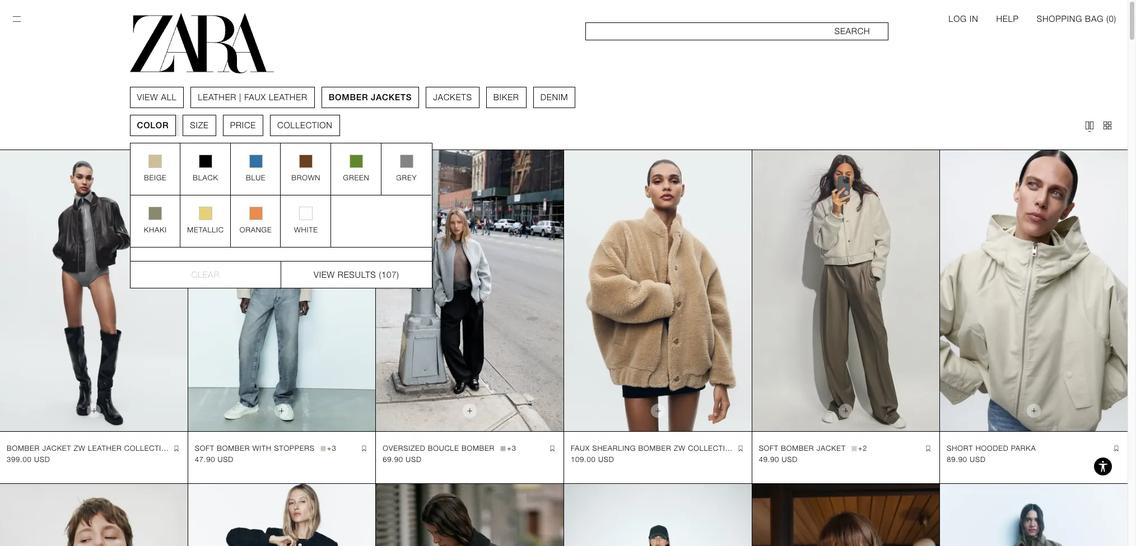 Task type: describe. For each thing, give the bounding box(es) containing it.
jackets
[[434, 92, 472, 103]]

oversized boucle bomber
[[383, 444, 495, 453]]

+ for soft bomber with stoppers
[[327, 444, 332, 453]]

green
[[343, 174, 370, 182]]

bomber jacket zw leather collection
[[7, 444, 173, 453]]

+ 3 for soft bomber with stoppers
[[327, 444, 336, 453]]

3 bomber from the left
[[462, 444, 495, 453]]

collection for bomber jacket zw leather collection
[[124, 444, 173, 453]]

usd for 69.90 usd
[[406, 456, 422, 464]]

view all link
[[137, 92, 177, 103]]

short hooded parka
[[947, 444, 1036, 453]]

1 jacket from the left
[[42, 444, 71, 453]]

2 jacket from the left
[[817, 444, 846, 453]]

add item to wishlist image for 69.90 usd
[[548, 444, 557, 453]]

leather
[[88, 444, 122, 453]]

usd for 399.00 usd
[[34, 456, 50, 464]]

shopping bag ( 0 )
[[1037, 14, 1117, 24]]

image 0 of short hooded parka from zara image
[[940, 150, 1128, 432]]

in
[[970, 14, 979, 24]]

109.00
[[571, 456, 596, 464]]

1 leather from the left
[[198, 92, 237, 103]]

denim link
[[541, 92, 569, 103]]

help
[[996, 14, 1019, 24]]

faux shearling bomber zw collection
[[571, 444, 737, 453]]

blue
[[246, 174, 266, 182]]

all
[[161, 92, 177, 103]]

clear
[[192, 270, 220, 280]]

1 bomber from the left
[[7, 444, 40, 453]]

short hooded parka link
[[947, 443, 1036, 454]]

+ 3 for oversized boucle bomber
[[507, 444, 516, 453]]

usd for 89.90 usd
[[970, 456, 986, 464]]

soft bomber with stoppers
[[195, 444, 315, 453]]

3 for oversized boucle bomber
[[512, 444, 516, 453]]

price button
[[223, 115, 264, 136]]

soft for soft bomber jacket
[[759, 444, 779, 453]]

bomber jackets link
[[329, 92, 412, 103]]

size button
[[183, 115, 216, 136]]

zw inside faux shearling bomber zw collection link
[[674, 444, 686, 453]]

add item to wishlist image for 47.90 usd
[[360, 444, 369, 453]]

shearling
[[592, 444, 636, 453]]

zara logo united states. go to homepage image
[[130, 13, 274, 73]]

usd for 109.00 usd
[[598, 456, 614, 464]]

view for view results (107)
[[314, 270, 335, 280]]

5 bomber from the left
[[781, 444, 814, 453]]

short
[[947, 444, 973, 453]]

0
[[1109, 14, 1114, 24]]

2
[[863, 444, 868, 453]]

|
[[240, 92, 242, 103]]

stoppers
[[274, 444, 315, 453]]

(107)
[[379, 270, 400, 280]]

khaki
[[144, 226, 167, 234]]

with
[[253, 444, 272, 453]]

oversized boucle bomber link
[[383, 443, 495, 454]]

1 vertical spatial image 0 of soft bomber jacket from zara image
[[564, 484, 752, 546]]

image 0 of textured cropped bomber jacket from zara image
[[188, 484, 376, 546]]

0 status
[[1109, 14, 1114, 24]]

help link
[[996, 13, 1019, 25]]

color button
[[130, 115, 176, 136]]

89.90
[[947, 456, 968, 464]]

parka
[[1011, 444, 1036, 453]]

price
[[230, 120, 256, 131]]

47.90 usd
[[195, 456, 234, 464]]

soft bomber jacket
[[759, 444, 846, 453]]

soft for soft bomber with stoppers
[[195, 444, 215, 453]]

brown
[[292, 174, 321, 182]]

zw inside bomber jacket zw leather collection link
[[74, 444, 86, 453]]

image 0 of bomber jacket zw leather collection from zara image
[[0, 150, 188, 432]]

69.90
[[383, 456, 403, 464]]

89.90 usd
[[947, 456, 986, 464]]

4 bomber from the left
[[639, 444, 672, 453]]

view results (107)
[[314, 270, 400, 280]]

faux
[[571, 444, 590, 453]]

usd for 49.90 usd
[[782, 456, 798, 464]]

2 bomber from the left
[[217, 444, 250, 453]]

metallic
[[188, 226, 224, 234]]

accessibility image
[[1092, 456, 1114, 478]]

bomber jackets
[[329, 92, 412, 103]]

color
[[137, 120, 169, 131]]

shopping
[[1037, 14, 1083, 24]]

bomber
[[329, 92, 369, 103]]

oversized
[[383, 444, 425, 453]]



Task type: locate. For each thing, give the bounding box(es) containing it.
49.90
[[759, 456, 779, 464]]

leather
[[198, 92, 237, 103], [269, 92, 308, 103]]

bomber up 399.00
[[7, 444, 40, 453]]

usd down short hooded parka link
[[970, 456, 986, 464]]

3 add item to wishlist image from the left
[[924, 444, 933, 453]]

bag
[[1085, 14, 1104, 24]]

image 0 of mixed bomber jacket zw collection from zara image
[[376, 484, 564, 546]]

search
[[835, 26, 870, 36]]

1 soft from the left
[[195, 444, 215, 453]]

log in
[[949, 14, 979, 24]]

log in link
[[949, 13, 979, 25]]

size
[[190, 120, 209, 131]]

white
[[294, 226, 318, 234]]

+ 3
[[327, 444, 336, 453], [507, 444, 516, 453]]

1 horizontal spatial zw
[[674, 444, 686, 453]]

biker
[[494, 92, 520, 103]]

add item to wishlist image
[[360, 444, 369, 453], [736, 444, 745, 453]]

0 horizontal spatial collection
[[124, 444, 173, 453]]

add item to wishlist image for 399.00 usd
[[172, 444, 181, 453]]

3 usd from the left
[[406, 456, 422, 464]]

leather | faux leather
[[198, 92, 308, 103]]

0 horizontal spatial zw
[[74, 444, 86, 453]]

6 usd from the left
[[970, 456, 986, 464]]

+ for soft bomber jacket
[[858, 444, 863, 453]]

grey
[[396, 174, 417, 182]]

2 3 from the left
[[512, 444, 516, 453]]

1 add item to wishlist image from the left
[[360, 444, 369, 453]]

2 + from the left
[[507, 444, 512, 453]]

bomber right boucle
[[462, 444, 495, 453]]

1 add item to wishlist image from the left
[[172, 444, 181, 453]]

view left all
[[137, 92, 159, 103]]

view left results
[[314, 270, 335, 280]]

boucle
[[428, 444, 459, 453]]

)
[[1114, 14, 1117, 24]]

2 + 3 from the left
[[507, 444, 516, 453]]

3
[[332, 444, 336, 453], [512, 444, 516, 453]]

beige
[[144, 174, 167, 182]]

bomber jacket zw leather collection link
[[7, 443, 173, 454]]

0 horizontal spatial 3
[[332, 444, 336, 453]]

2 zw from the left
[[674, 444, 686, 453]]

jacket
[[42, 444, 71, 453], [817, 444, 846, 453]]

1 horizontal spatial collection
[[278, 120, 333, 131]]

leather left |
[[198, 92, 237, 103]]

1 3 from the left
[[332, 444, 336, 453]]

image 0 of maxi pocket bomber from zara image
[[0, 484, 188, 546]]

0 horizontal spatial zoom change image
[[1084, 120, 1095, 131]]

faux
[[245, 92, 266, 103]]

clear button
[[131, 261, 281, 288]]

bomber
[[7, 444, 40, 453], [217, 444, 250, 453], [462, 444, 495, 453], [639, 444, 672, 453], [781, 444, 814, 453]]

usd down shearling
[[598, 456, 614, 464]]

usd down oversized
[[406, 456, 422, 464]]

0 horizontal spatial image 0 of soft bomber jacket from zara image
[[564, 484, 752, 546]]

1 + from the left
[[327, 444, 332, 453]]

2 soft from the left
[[759, 444, 779, 453]]

collection button
[[270, 115, 340, 136]]

biker link
[[494, 92, 520, 103]]

view all
[[137, 92, 177, 103]]

1 horizontal spatial image 0 of soft bomber jacket from zara image
[[752, 150, 940, 432]]

0 vertical spatial view
[[137, 92, 159, 103]]

(
[[1107, 14, 1109, 24]]

1 horizontal spatial + 3
[[507, 444, 516, 453]]

jackets link
[[434, 92, 472, 103]]

image 0 of oversized boucle bomber from zara image
[[376, 150, 564, 432]]

image 0 of crop soft bomber jacket from zara image
[[752, 484, 940, 546]]

1 zw from the left
[[74, 444, 86, 453]]

denim
[[541, 92, 569, 103]]

image 0 of faux leather bomber from zara image
[[940, 484, 1128, 546]]

add item to wishlist image
[[172, 444, 181, 453], [548, 444, 557, 453], [924, 444, 933, 453], [1112, 444, 1121, 453]]

orange
[[240, 226, 272, 234]]

1 horizontal spatial soft
[[759, 444, 779, 453]]

0 horizontal spatial add item to wishlist image
[[360, 444, 369, 453]]

zoom change image
[[1084, 120, 1095, 131], [1102, 120, 1113, 131]]

4 usd from the left
[[598, 456, 614, 464]]

1 horizontal spatial leather
[[269, 92, 308, 103]]

1 horizontal spatial 3
[[512, 444, 516, 453]]

add item to wishlist image for 109.00 usd
[[736, 444, 745, 453]]

3 for soft bomber with stoppers
[[332, 444, 336, 453]]

jackets
[[371, 92, 412, 103]]

zw
[[74, 444, 86, 453], [674, 444, 686, 453]]

black
[[193, 174, 219, 182]]

+
[[327, 444, 332, 453], [507, 444, 512, 453], [858, 444, 863, 453]]

usd down 'soft bomber jacket' link
[[782, 456, 798, 464]]

add item to wishlist image for 89.90 usd
[[1112, 444, 1121, 453]]

Product search search field
[[586, 22, 889, 40]]

2 horizontal spatial +
[[858, 444, 863, 453]]

soft up 47.90
[[195, 444, 215, 453]]

faux shearling bomber zw collection link
[[571, 443, 737, 454]]

0 horizontal spatial +
[[327, 444, 332, 453]]

5 usd from the left
[[782, 456, 798, 464]]

0 horizontal spatial + 3
[[327, 444, 336, 453]]

soft
[[195, 444, 215, 453], [759, 444, 779, 453]]

collection for faux shearling bomber zw collection
[[688, 444, 737, 453]]

jacket left '+ 2'
[[817, 444, 846, 453]]

jacket up 399.00 usd
[[42, 444, 71, 453]]

0 vertical spatial image 0 of soft bomber jacket from zara image
[[752, 150, 940, 432]]

2 usd from the left
[[218, 456, 234, 464]]

399.00 usd
[[7, 456, 50, 464]]

+ for oversized boucle bomber
[[507, 444, 512, 453]]

soft bomber jacket link
[[759, 443, 846, 454]]

2 add item to wishlist image from the left
[[736, 444, 745, 453]]

109.00 usd
[[571, 456, 614, 464]]

image 0 of soft bomber with stoppers from zara image
[[188, 150, 376, 432]]

results
[[338, 270, 377, 280]]

soft up 49.90
[[759, 444, 779, 453]]

1 horizontal spatial +
[[507, 444, 512, 453]]

399.00
[[7, 456, 32, 464]]

0 horizontal spatial leather
[[198, 92, 237, 103]]

leather up collection button
[[269, 92, 308, 103]]

image 0 of faux shearling bomber zw collection from zara image
[[564, 150, 752, 432]]

2 horizontal spatial collection
[[688, 444, 737, 453]]

bomber right shearling
[[639, 444, 672, 453]]

1 horizontal spatial add item to wishlist image
[[736, 444, 745, 453]]

collection
[[278, 120, 333, 131], [124, 444, 173, 453], [688, 444, 737, 453]]

2 leather from the left
[[269, 92, 308, 103]]

0 horizontal spatial view
[[137, 92, 159, 103]]

search link
[[586, 22, 889, 40]]

soft bomber with stoppers link
[[195, 443, 315, 454]]

4 add item to wishlist image from the left
[[1112, 444, 1121, 453]]

1 vertical spatial view
[[314, 270, 335, 280]]

0 horizontal spatial soft
[[195, 444, 215, 453]]

leather | faux leather link
[[198, 92, 308, 103]]

1 + 3 from the left
[[327, 444, 336, 453]]

usd
[[34, 456, 50, 464], [218, 456, 234, 464], [406, 456, 422, 464], [598, 456, 614, 464], [782, 456, 798, 464], [970, 456, 986, 464]]

usd right 399.00
[[34, 456, 50, 464]]

1 zoom change image from the left
[[1084, 120, 1095, 131]]

1 horizontal spatial jacket
[[817, 444, 846, 453]]

3 + from the left
[[858, 444, 863, 453]]

usd for 47.90 usd
[[218, 456, 234, 464]]

log
[[949, 14, 967, 24]]

2 add item to wishlist image from the left
[[548, 444, 557, 453]]

collection inside button
[[278, 120, 333, 131]]

view for view all
[[137, 92, 159, 103]]

bomber up 47.90 usd
[[217, 444, 250, 453]]

0 horizontal spatial jacket
[[42, 444, 71, 453]]

open menu image
[[11, 13, 22, 25]]

view
[[137, 92, 159, 103], [314, 270, 335, 280]]

47.90
[[195, 456, 215, 464]]

49.90 usd
[[759, 456, 798, 464]]

add item to wishlist image for 49.90 usd
[[924, 444, 933, 453]]

bomber up "49.90 usd"
[[781, 444, 814, 453]]

image 0 of soft bomber jacket from zara image
[[752, 150, 940, 432], [564, 484, 752, 546]]

1 usd from the left
[[34, 456, 50, 464]]

1 horizontal spatial view
[[314, 270, 335, 280]]

+ 2
[[858, 444, 868, 453]]

1 horizontal spatial zoom change image
[[1102, 120, 1113, 131]]

2 zoom change image from the left
[[1102, 120, 1113, 131]]

hooded
[[976, 444, 1009, 453]]

69.90 usd
[[383, 456, 422, 464]]

usd right 47.90
[[218, 456, 234, 464]]



Task type: vqa. For each thing, say whether or not it's contained in the screenshot.
newsletter link
no



